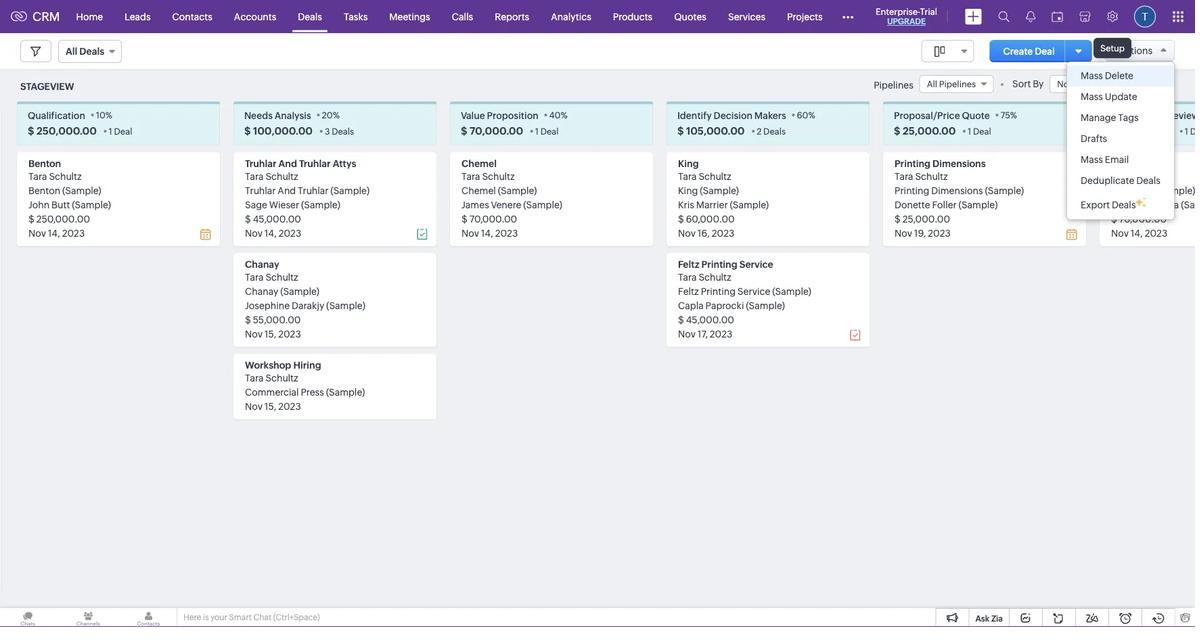 Task type: describe. For each thing, give the bounding box(es) containing it.
$ down value
[[461, 125, 467, 137]]

mass for mass update
[[1081, 91, 1103, 102]]

40
[[549, 110, 561, 120]]

2023 inside benton tara schultz benton (sample) john butt (sample) $ 250,000.00 nov 14, 2023
[[62, 228, 85, 238]]

0 horizontal spatial pipelines
[[874, 80, 914, 90]]

venere
[[491, 199, 521, 210]]

1 vertical spatial and
[[278, 185, 296, 196]]

(sam
[[1181, 199, 1195, 210]]

1 for 250,000.00
[[109, 126, 112, 136]]

deals for 2 deals
[[764, 126, 786, 136]]

20 %
[[322, 110, 340, 120]]

0 vertical spatial dimensions
[[933, 158, 986, 169]]

value
[[461, 110, 485, 120]]

% for $ 70,000.00
[[561, 110, 568, 120]]

deal for $ 70,000.00
[[541, 126, 559, 136]]

king (sample) link
[[678, 185, 739, 196]]

leads link
[[114, 0, 161, 33]]

simon
[[1111, 199, 1140, 210]]

kris marrier (sample) link
[[678, 199, 769, 210]]

accounts
[[234, 11, 276, 22]]

products
[[613, 11, 653, 22]]

paprocki
[[706, 300, 744, 311]]

$ inside king tara schultz king (sample) kris marrier (sample) $ 60,000.00 nov 16, 2023
[[678, 213, 684, 224]]

deal for $ 250,000.00
[[114, 126, 132, 136]]

calendar image
[[1052, 11, 1063, 22]]

crm link
[[11, 10, 60, 24]]

chanay tara schultz chanay (sample) josephine darakjy (sample) $ 55,000.00 nov 15, 2023
[[245, 259, 365, 339]]

workshop hiring link
[[245, 360, 321, 370]]

45,000.00 inside the truhlar and truhlar attys tara schultz truhlar and truhlar (sample) sage wieser (sample) $ 45,000.00 nov 14, 2023
[[253, 213, 301, 224]]

deals for deduplicate deals
[[1137, 175, 1161, 186]]

home link
[[65, 0, 114, 33]]

meetings
[[389, 11, 430, 22]]

signals image
[[1026, 11, 1036, 22]]

nov inside the workshop hiring tara schultz commercial press (sample) nov 15, 2023
[[245, 401, 263, 412]]

analytics
[[551, 11, 591, 22]]

chemel tara schultz chemel (sample) james venere (sample) $ 70,000.00 nov 14, 2023
[[462, 158, 562, 238]]

value proposition
[[461, 110, 539, 120]]

(ctrl+space)
[[273, 613, 320, 622]]

trial
[[920, 6, 937, 17]]

(sample) right darakjy
[[326, 300, 365, 311]]

1 deal for 70,000.00
[[535, 126, 559, 136]]

donette
[[895, 199, 930, 210]]

mass for mass email
[[1081, 154, 1103, 165]]

quotes
[[674, 11, 707, 22]]

deals left tasks
[[298, 11, 322, 22]]

1 chanay from the top
[[245, 259, 279, 270]]

(sample) up james venere (sample) link
[[498, 185, 537, 196]]

nov inside chapman tara schultz chapman (sample) simon morasca (sam $ 70,000.00 nov 14, 2023
[[1111, 228, 1129, 238]]

2
[[757, 126, 762, 136]]

size image
[[935, 45, 945, 58]]

nov inside printing dimensions tara schultz printing dimensions (sample) donette foller (sample) $ 25,000.00 nov 19, 2023
[[895, 228, 912, 238]]

100,000.00
[[253, 125, 313, 137]]

$ down qualification
[[28, 125, 34, 137]]

25,000.00 inside printing dimensions tara schultz printing dimensions (sample) donette foller (sample) $ 25,000.00 nov 19, 2023
[[903, 213, 950, 224]]

printing down $ 25,000.00
[[895, 158, 931, 169]]

printing down 16,
[[702, 259, 738, 270]]

accounts link
[[223, 0, 287, 33]]

2023 inside chapman tara schultz chapman (sample) simon morasca (sam $ 70,000.00 nov 14, 2023
[[1145, 228, 1168, 238]]

70,000.00 inside chemel tara schultz chemel (sample) james venere (sample) $ 70,000.00 nov 14, 2023
[[469, 213, 517, 224]]

70,000.00 down negotiation/review
[[1119, 125, 1173, 137]]

printing up donette
[[895, 185, 930, 196]]

james
[[462, 199, 489, 210]]

$ inside benton tara schultz benton (sample) john butt (sample) $ 250,000.00 nov 14, 2023
[[28, 213, 34, 224]]

manage tags
[[1081, 112, 1139, 123]]

schultz inside king tara schultz king (sample) kris marrier (sample) $ 60,000.00 nov 16, 2023
[[699, 171, 731, 182]]

reports link
[[484, 0, 540, 33]]

proposition
[[487, 110, 539, 120]]

0 vertical spatial service
[[740, 259, 773, 270]]

create menu image
[[965, 8, 982, 25]]

mass update
[[1081, 91, 1137, 102]]

Other Modules field
[[834, 6, 863, 27]]

$ down the needs
[[244, 125, 251, 137]]

proposal/price
[[894, 110, 960, 120]]

10 %
[[96, 110, 112, 120]]

quote
[[962, 110, 990, 120]]

(sample) down attys
[[331, 185, 370, 196]]

schultz inside feltz printing service tara schultz feltz printing service (sample) capla paprocki (sample) $ 45,000.00 nov 17, 2023
[[699, 272, 731, 282]]

tara inside chapman tara schultz chapman (sample) simon morasca (sam $ 70,000.00 nov 14, 2023
[[1111, 171, 1130, 182]]

nov inside king tara schultz king (sample) kris marrier (sample) $ 60,000.00 nov 16, 2023
[[678, 228, 696, 238]]

$ 25,000.00
[[894, 125, 956, 137]]

nov inside chanay tara schultz chanay (sample) josephine darakjy (sample) $ 55,000.00 nov 15, 2023
[[245, 328, 263, 339]]

deals for 3 deals
[[332, 126, 354, 136]]

tara inside king tara schultz king (sample) kris marrier (sample) $ 60,000.00 nov 16, 2023
[[678, 171, 697, 182]]

nov inside feltz printing service tara schultz feltz printing service (sample) capla paprocki (sample) $ 45,000.00 nov 17, 2023
[[678, 328, 696, 339]]

attys
[[333, 158, 356, 169]]

$ inside chapman tara schultz chapman (sample) simon morasca (sam $ 70,000.00 nov 14, 2023
[[1111, 213, 1117, 224]]

1 for 25,000.00
[[968, 126, 971, 136]]

1 chemel from the top
[[462, 158, 497, 169]]

all deals
[[66, 46, 104, 57]]

nov inside chemel tara schultz chemel (sample) james venere (sample) $ 70,000.00 nov 14, 2023
[[462, 228, 479, 238]]

chanay (sample) link
[[245, 286, 319, 297]]

sage wieser (sample) link
[[245, 199, 340, 210]]

2023 inside feltz printing service tara schultz feltz printing service (sample) capla paprocki (sample) $ 45,000.00 nov 17, 2023
[[710, 328, 733, 339]]

15, inside chanay tara schultz chanay (sample) josephine darakjy (sample) $ 55,000.00 nov 15, 2023
[[265, 328, 276, 339]]

$ inside feltz printing service tara schultz feltz printing service (sample) capla paprocki (sample) $ 45,000.00 nov 17, 2023
[[678, 314, 684, 325]]

calls link
[[441, 0, 484, 33]]

% for $ 25,000.00
[[1010, 110, 1017, 120]]

printing dimensions (sample) link
[[895, 185, 1024, 196]]

$ 105,000.00
[[678, 125, 745, 137]]

projects link
[[776, 0, 834, 33]]

needs
[[244, 110, 273, 120]]

identify
[[678, 110, 712, 120]]

printing dimensions link
[[895, 158, 986, 169]]

all pipelines
[[927, 79, 976, 89]]

actions
[[1119, 45, 1153, 56]]

create
[[1003, 46, 1033, 57]]

john butt (sample) link
[[28, 199, 111, 210]]

(sample) right the marrier
[[730, 199, 769, 210]]

schultz inside printing dimensions tara schultz printing dimensions (sample) donette foller (sample) $ 25,000.00 nov 19, 2023
[[915, 171, 948, 182]]

2 deals
[[757, 126, 786, 136]]

chats image
[[0, 608, 56, 627]]

19,
[[914, 228, 926, 238]]

$ inside chanay tara schultz chanay (sample) josephine darakjy (sample) $ 55,000.00 nov 15, 2023
[[245, 314, 251, 325]]

smart
[[229, 613, 252, 622]]

quotes link
[[663, 0, 717, 33]]

2023 inside the truhlar and truhlar attys tara schultz truhlar and truhlar (sample) sage wieser (sample) $ 45,000.00 nov 14, 2023
[[279, 228, 301, 238]]

chat
[[253, 613, 271, 622]]

$ 70,000.00 for chemel (sample)
[[461, 125, 523, 137]]

schultz inside chanay tara schultz chanay (sample) josephine darakjy (sample) $ 55,000.00 nov 15, 2023
[[266, 272, 298, 282]]

2 benton from the top
[[28, 185, 60, 196]]

enterprise-trial upgrade
[[876, 6, 937, 26]]

60
[[797, 110, 809, 120]]

truhlar up sage
[[245, 185, 276, 196]]

enterprise-
[[876, 6, 920, 17]]

contacts
[[172, 11, 212, 22]]

17,
[[698, 328, 708, 339]]

drafts
[[1081, 133, 1107, 144]]

chemel (sample) link
[[462, 185, 537, 196]]

king link
[[678, 158, 699, 169]]

press
[[301, 387, 324, 398]]

qualification
[[28, 110, 85, 120]]

2 chanay from the top
[[245, 286, 278, 297]]

(sample) up the kris marrier (sample) link
[[700, 185, 739, 196]]

truhlar down $ 100,000.00
[[245, 158, 277, 169]]

70,000.00 inside chapman tara schultz chapman (sample) simon morasca (sam $ 70,000.00 nov 14, 2023
[[1119, 213, 1167, 224]]

profile element
[[1126, 0, 1164, 33]]

14, for chapman tara schultz chapman (sample) simon morasca (sam $ 70,000.00 nov 14, 2023
[[1131, 228, 1143, 238]]

manage
[[1081, 112, 1116, 123]]

create deal button
[[990, 40, 1069, 62]]

upgrade
[[887, 17, 926, 26]]

sage
[[245, 199, 267, 210]]

$ down proposal/price
[[894, 125, 901, 137]]

(sample) down feltz printing service (sample) link
[[746, 300, 785, 311]]

55,000.00
[[253, 314, 301, 325]]

1 deal for 25,000.00
[[968, 126, 991, 136]]

0 vertical spatial and
[[279, 158, 297, 169]]

needs analysis
[[244, 110, 311, 120]]

2 chemel from the top
[[462, 185, 496, 196]]

2023 inside printing dimensions tara schultz printing dimensions (sample) donette foller (sample) $ 25,000.00 nov 19, 2023
[[928, 228, 951, 238]]

truhlar and truhlar attys tara schultz truhlar and truhlar (sample) sage wieser (sample) $ 45,000.00 nov 14, 2023
[[245, 158, 370, 238]]

here is your smart chat (ctrl+space)
[[183, 613, 320, 622]]

search element
[[990, 0, 1018, 33]]

deal for $ 25,000.00
[[973, 126, 991, 136]]

schultz inside benton tara schultz benton (sample) john butt (sample) $ 250,000.00 nov 14, 2023
[[49, 171, 82, 182]]

hiring
[[293, 360, 321, 370]]

(sample) down the benton (sample) link
[[72, 199, 111, 210]]

capla paprocki (sample) link
[[678, 300, 785, 311]]

all for all deals
[[66, 46, 77, 57]]

schultz inside chapman tara schultz chapman (sample) simon morasca (sam $ 70,000.00 nov 14, 2023
[[1132, 171, 1165, 182]]

your
[[211, 613, 227, 622]]

john
[[28, 199, 50, 210]]

truhlar up sage wieser (sample) link on the top left of page
[[298, 185, 329, 196]]

2023 inside the workshop hiring tara schultz commercial press (sample) nov 15, 2023
[[278, 401, 301, 412]]

(sample) up capla paprocki (sample) link
[[772, 286, 812, 297]]

negotiation/review
[[1111, 110, 1195, 120]]

None field
[[1050, 75, 1097, 93]]



Task type: vqa. For each thing, say whether or not it's contained in the screenshot.
King link
yes



Task type: locate. For each thing, give the bounding box(es) containing it.
0 vertical spatial benton
[[28, 158, 61, 169]]

king up king (sample) link
[[678, 158, 699, 169]]

1 1 deal from the left
[[109, 126, 132, 136]]

250,000.00 down qualification
[[36, 125, 97, 137]]

ask zia
[[976, 614, 1003, 623]]

all inside field
[[66, 46, 77, 57]]

schultz up chemel (sample) link
[[482, 171, 515, 182]]

chemel
[[462, 158, 497, 169], [462, 185, 496, 196]]

deduplicate
[[1081, 175, 1135, 186]]

2023 inside chanay tara schultz chanay (sample) josephine darakjy (sample) $ 55,000.00 nov 15, 2023
[[278, 328, 301, 339]]

$ down john
[[28, 213, 34, 224]]

0 horizontal spatial 45,000.00
[[253, 213, 301, 224]]

1 vertical spatial chemel
[[462, 185, 496, 196]]

services link
[[717, 0, 776, 33]]

create menu element
[[957, 0, 990, 33]]

deals right the 2
[[764, 126, 786, 136]]

chemel link
[[462, 158, 497, 169]]

calls
[[452, 11, 473, 22]]

zia
[[992, 614, 1003, 623]]

deals link
[[287, 0, 333, 33]]

deals for export deals
[[1112, 200, 1136, 210]]

chanay up josephine at top
[[245, 286, 278, 297]]

250,000.00 down 'butt'
[[36, 213, 90, 224]]

% for $ 250,000.00
[[105, 110, 112, 120]]

3
[[325, 126, 330, 136]]

2 25,000.00 from the top
[[903, 213, 950, 224]]

40 %
[[549, 110, 568, 120]]

feltz printing service (sample) link
[[678, 286, 812, 297]]

service up feltz printing service (sample) link
[[740, 259, 773, 270]]

deal right $ 250,000.00
[[114, 126, 132, 136]]

feltz printing service tara schultz feltz printing service (sample) capla paprocki (sample) $ 45,000.00 nov 17, 2023
[[678, 259, 812, 339]]

export
[[1081, 200, 1110, 210]]

$ down identify
[[678, 125, 684, 137]]

1 vertical spatial all
[[927, 79, 937, 89]]

josephine darakjy (sample) link
[[245, 300, 365, 311]]

$ 70,000.00
[[461, 125, 523, 137], [1111, 125, 1173, 137]]

2023 down 55,000.00
[[278, 328, 301, 339]]

feltz printing service link
[[678, 259, 773, 270]]

1 horizontal spatial all
[[927, 79, 937, 89]]

tara down chemel link
[[462, 171, 480, 182]]

chemel up chemel (sample) link
[[462, 158, 497, 169]]

70,000.00 down value proposition on the top left of page
[[470, 125, 523, 137]]

4 1 from the left
[[1185, 126, 1189, 136]]

tara down king link at right top
[[678, 171, 697, 182]]

None field
[[922, 40, 974, 62]]

tara inside chemel tara schultz chemel (sample) james venere (sample) $ 70,000.00 nov 14, 2023
[[462, 171, 480, 182]]

1 $ 70,000.00 from the left
[[461, 125, 523, 137]]

1 for 70,000.00
[[535, 126, 539, 136]]

$ down james
[[462, 213, 468, 224]]

$ inside the truhlar and truhlar attys tara schultz truhlar and truhlar (sample) sage wieser (sample) $ 45,000.00 nov 14, 2023
[[245, 213, 251, 224]]

nov inside the truhlar and truhlar attys tara schultz truhlar and truhlar (sample) sage wieser (sample) $ 45,000.00 nov 14, 2023
[[245, 228, 263, 238]]

1 vertical spatial 25,000.00
[[903, 213, 950, 224]]

4 14, from the left
[[1131, 228, 1143, 238]]

(sample) right press
[[326, 387, 365, 398]]

2 chapman from the top
[[1111, 185, 1155, 196]]

all up proposal/price
[[927, 79, 937, 89]]

1 25,000.00 from the top
[[903, 125, 956, 137]]

% up 3 deals
[[333, 110, 340, 120]]

and
[[279, 158, 297, 169], [278, 185, 296, 196]]

deal inside create deal button
[[1035, 46, 1055, 57]]

morasca
[[1142, 199, 1179, 210]]

tara down the mass email link
[[1111, 171, 1130, 182]]

0 vertical spatial all
[[66, 46, 77, 57]]

(sample) down truhlar and truhlar (sample) link
[[301, 199, 340, 210]]

tags
[[1118, 112, 1139, 123]]

14, for chemel tara schultz chemel (sample) james venere (sample) $ 70,000.00 nov 14, 2023
[[481, 228, 493, 238]]

profile image
[[1134, 6, 1156, 27]]

commercial press (sample) link
[[245, 387, 365, 398]]

tara inside the truhlar and truhlar attys tara schultz truhlar and truhlar (sample) sage wieser (sample) $ 45,000.00 nov 14, 2023
[[245, 171, 264, 182]]

dimensions up printing dimensions (sample) link
[[933, 158, 986, 169]]

2 % from the left
[[333, 110, 340, 120]]

capla
[[678, 300, 704, 311]]

printing dimensions tara schultz printing dimensions (sample) donette foller (sample) $ 25,000.00 nov 19, 2023
[[895, 158, 1024, 238]]

1 horizontal spatial pipelines
[[939, 79, 976, 89]]

proposal/price quote
[[894, 110, 990, 120]]

60,000.00
[[686, 213, 735, 224]]

0 vertical spatial 25,000.00
[[903, 125, 956, 137]]

mass up manage
[[1081, 91, 1103, 102]]

(sample) up (sam
[[1157, 185, 1195, 196]]

1 14, from the left
[[48, 228, 60, 238]]

chemel up james
[[462, 185, 496, 196]]

wieser
[[269, 199, 299, 210]]

deals inside field
[[79, 46, 104, 57]]

0 vertical spatial chapman
[[1111, 158, 1155, 169]]

sort by
[[1013, 79, 1044, 89]]

$ inside chemel tara schultz chemel (sample) james venere (sample) $ 70,000.00 nov 14, 2023
[[462, 213, 468, 224]]

0 vertical spatial 250,000.00
[[36, 125, 97, 137]]

45,000.00 up 17,
[[686, 314, 734, 325]]

email
[[1105, 154, 1129, 165]]

15, down 'commercial'
[[265, 401, 276, 412]]

all
[[66, 46, 77, 57], [927, 79, 937, 89]]

deal right create
[[1035, 46, 1055, 57]]

schultz inside the truhlar and truhlar attys tara schultz truhlar and truhlar (sample) sage wieser (sample) $ 45,000.00 nov 14, 2023
[[266, 171, 298, 182]]

nov down simon
[[1111, 228, 1129, 238]]

1 king from the top
[[678, 158, 699, 169]]

0 vertical spatial chemel
[[462, 158, 497, 169]]

1 vertical spatial king
[[678, 185, 698, 196]]

nov down 55,000.00
[[245, 328, 263, 339]]

king tara schultz king (sample) kris marrier (sample) $ 60,000.00 nov 16, 2023
[[678, 158, 769, 238]]

tara inside benton tara schultz benton (sample) john butt (sample) $ 250,000.00 nov 14, 2023
[[28, 171, 47, 182]]

70,000.00 down venere
[[469, 213, 517, 224]]

drafts link
[[1067, 129, 1174, 150]]

tara up capla
[[678, 272, 697, 282]]

all down 'home'
[[66, 46, 77, 57]]

2 vertical spatial mass
[[1081, 154, 1103, 165]]

2 1 from the left
[[535, 126, 539, 136]]

tara inside feltz printing service tara schultz feltz printing service (sample) capla paprocki (sample) $ 45,000.00 nov 17, 2023
[[678, 272, 697, 282]]

nov down sage
[[245, 228, 263, 238]]

(sample) inside the workshop hiring tara schultz commercial press (sample) nov 15, 2023
[[326, 387, 365, 398]]

tara down workshop
[[245, 372, 264, 383]]

butt
[[52, 199, 70, 210]]

1 deal for 250,000.00
[[109, 126, 132, 136]]

pipelines up proposal/price
[[874, 80, 914, 90]]

1 250,000.00 from the top
[[36, 125, 97, 137]]

% right makers
[[809, 110, 815, 120]]

commercial
[[245, 387, 299, 398]]

dimensions
[[933, 158, 986, 169], [931, 185, 983, 196]]

tara inside the workshop hiring tara schultz commercial press (sample) nov 15, 2023
[[245, 372, 264, 383]]

3 % from the left
[[561, 110, 568, 120]]

1 horizontal spatial 45,000.00
[[686, 314, 734, 325]]

schultz up king (sample) link
[[699, 171, 731, 182]]

14, inside chapman tara schultz chapman (sample) simon morasca (sam $ 70,000.00 nov 14, 2023
[[1131, 228, 1143, 238]]

schultz inside the workshop hiring tara schultz commercial press (sample) nov 15, 2023
[[266, 372, 298, 383]]

service up capla paprocki (sample) link
[[738, 286, 771, 297]]

1 feltz from the top
[[678, 259, 700, 270]]

2 1 deal from the left
[[535, 126, 559, 136]]

2023 inside chemel tara schultz chemel (sample) james venere (sample) $ 70,000.00 nov 14, 2023
[[495, 228, 518, 238]]

projects
[[787, 11, 823, 22]]

and down 100,000.00
[[279, 158, 297, 169]]

services
[[728, 11, 766, 22]]

70,000.00 down "simon morasca (sam" link
[[1119, 213, 1167, 224]]

2 feltz from the top
[[678, 286, 699, 297]]

$ down export deals
[[1111, 213, 1117, 224]]

14, inside benton tara schultz benton (sample) john butt (sample) $ 250,000.00 nov 14, 2023
[[48, 228, 60, 238]]

1 vertical spatial dimensions
[[931, 185, 983, 196]]

1 1 from the left
[[109, 126, 112, 136]]

1 deal down 10 %
[[109, 126, 132, 136]]

1 vertical spatial benton
[[28, 185, 60, 196]]

deals for all deals
[[79, 46, 104, 57]]

signals element
[[1018, 0, 1044, 33]]

105,000.00
[[686, 125, 745, 137]]

0 horizontal spatial $ 70,000.00
[[461, 125, 523, 137]]

15, down 55,000.00
[[265, 328, 276, 339]]

search image
[[998, 11, 1010, 22]]

All Deals field
[[58, 40, 122, 63]]

2 king from the top
[[678, 185, 698, 196]]

deals down 'home'
[[79, 46, 104, 57]]

truhlar and truhlar (sample) link
[[245, 185, 370, 196]]

mass for mass delete
[[1081, 70, 1103, 81]]

tara up sage
[[245, 171, 264, 182]]

stageview
[[20, 81, 74, 92]]

1 vertical spatial service
[[738, 286, 771, 297]]

16,
[[698, 228, 710, 238]]

nov inside benton tara schultz benton (sample) john butt (sample) $ 250,000.00 nov 14, 2023
[[28, 228, 46, 238]]

% right proposition at the top of page
[[561, 110, 568, 120]]

% right qualification
[[105, 110, 112, 120]]

(sample) up the john butt (sample) link
[[62, 185, 101, 196]]

1 vertical spatial 45,000.00
[[686, 314, 734, 325]]

chapman up simon
[[1111, 185, 1155, 196]]

45,000.00 down wieser
[[253, 213, 301, 224]]

5 % from the left
[[1010, 110, 1017, 120]]

schultz inside chemel tara schultz chemel (sample) james venere (sample) $ 70,000.00 nov 14, 2023
[[482, 171, 515, 182]]

sort
[[1013, 79, 1031, 89]]

mass update link
[[1067, 87, 1174, 108]]

75
[[1001, 110, 1010, 120]]

truhlar up truhlar and truhlar (sample) link
[[299, 158, 331, 169]]

$ inside printing dimensions tara schultz printing dimensions (sample) donette foller (sample) $ 25,000.00 nov 19, 2023
[[895, 213, 901, 224]]

0 vertical spatial feltz
[[678, 259, 700, 270]]

$ down sage
[[245, 213, 251, 224]]

printing up the paprocki
[[701, 286, 736, 297]]

25,000.00 up 19,
[[903, 213, 950, 224]]

3 mass from the top
[[1081, 154, 1103, 165]]

dimensions up donette foller (sample) link
[[931, 185, 983, 196]]

foller
[[932, 199, 957, 210]]

nov left 16,
[[678, 228, 696, 238]]

0 horizontal spatial 1 deal
[[109, 126, 132, 136]]

4 % from the left
[[809, 110, 815, 120]]

leads
[[125, 11, 151, 22]]

channels image
[[60, 608, 116, 627]]

2 15, from the top
[[265, 401, 276, 412]]

0 vertical spatial 15,
[[265, 328, 276, 339]]

export deals
[[1081, 200, 1136, 210]]

14, inside the truhlar and truhlar attys tara schultz truhlar and truhlar (sample) sage wieser (sample) $ 45,000.00 nov 14, 2023
[[265, 228, 277, 238]]

1 vertical spatial 15,
[[265, 401, 276, 412]]

tara inside chanay tara schultz chanay (sample) josephine darakjy (sample) $ 55,000.00 nov 15, 2023
[[245, 272, 264, 282]]

1 deal
[[109, 126, 132, 136], [535, 126, 559, 136], [968, 126, 991, 136]]

josephine
[[245, 300, 290, 311]]

2 250,000.00 from the top
[[36, 213, 90, 224]]

benton up john
[[28, 185, 60, 196]]

2023 right 19,
[[928, 228, 951, 238]]

(sample) down printing dimensions (sample) link
[[959, 199, 998, 210]]

$ down capla
[[678, 314, 684, 325]]

$ down donette
[[895, 213, 901, 224]]

1 vertical spatial chanay
[[245, 286, 278, 297]]

benton link
[[28, 158, 61, 169]]

1 horizontal spatial $ 70,000.00
[[1111, 125, 1173, 137]]

mass
[[1081, 70, 1103, 81], [1081, 91, 1103, 102], [1081, 154, 1103, 165]]

all inside field
[[927, 79, 937, 89]]

1 vertical spatial mass
[[1081, 91, 1103, 102]]

schultz down feltz printing service link
[[699, 272, 731, 282]]

2 $ 70,000.00 from the left
[[1111, 125, 1173, 137]]

1 down proposition at the top of page
[[535, 126, 539, 136]]

1 chapman from the top
[[1111, 158, 1155, 169]]

70,000.00
[[470, 125, 523, 137], [1119, 125, 1173, 137], [469, 213, 517, 224], [1119, 213, 1167, 224]]

1 vertical spatial feltz
[[678, 286, 699, 297]]

all for all pipelines
[[927, 79, 937, 89]]

0 vertical spatial 45,000.00
[[253, 213, 301, 224]]

2 horizontal spatial 1 deal
[[968, 126, 991, 136]]

2 mass from the top
[[1081, 91, 1103, 102]]

crm
[[32, 10, 60, 24]]

2023 down commercial press (sample) link
[[278, 401, 301, 412]]

1 deal down quote
[[968, 126, 991, 136]]

% for $ 105,000.00
[[809, 110, 815, 120]]

3 1 deal from the left
[[968, 126, 991, 136]]

$ 250,000.00
[[28, 125, 97, 137]]

schultz up chanay (sample) link at the left of the page
[[266, 272, 298, 282]]

3 1 from the left
[[968, 126, 971, 136]]

2023
[[62, 228, 85, 238], [279, 228, 301, 238], [495, 228, 518, 238], [712, 228, 735, 238], [928, 228, 951, 238], [1145, 228, 1168, 238], [278, 328, 301, 339], [710, 328, 733, 339], [278, 401, 301, 412]]

14, down 'butt'
[[48, 228, 60, 238]]

1 down 10 %
[[109, 126, 112, 136]]

(sample) inside chapman tara schultz chapman (sample) simon morasca (sam $ 70,000.00 nov 14, 2023
[[1157, 185, 1195, 196]]

deal
[[1035, 46, 1055, 57], [114, 126, 132, 136], [541, 126, 559, 136], [973, 126, 991, 136]]

1 vertical spatial 250,000.00
[[36, 213, 90, 224]]

nov down james
[[462, 228, 479, 238]]

(sample) up donette foller (sample) link
[[985, 185, 1024, 196]]

feltz
[[678, 259, 700, 270], [678, 286, 699, 297]]

schultz up chapman (sample) link
[[1132, 171, 1165, 182]]

2 14, from the left
[[265, 228, 277, 238]]

printing
[[895, 158, 931, 169], [895, 185, 930, 196], [702, 259, 738, 270], [701, 286, 736, 297]]

delete
[[1105, 70, 1134, 81]]

15, inside the workshop hiring tara schultz commercial press (sample) nov 15, 2023
[[265, 401, 276, 412]]

benton up the benton (sample) link
[[28, 158, 61, 169]]

$ down manage tags
[[1111, 125, 1117, 137]]

mass down drafts
[[1081, 154, 1103, 165]]

1
[[109, 126, 112, 136], [535, 126, 539, 136], [968, 126, 971, 136], [1185, 126, 1189, 136]]

1 benton from the top
[[28, 158, 61, 169]]

3 14, from the left
[[481, 228, 493, 238]]

$ 70,000.00 down the tags
[[1111, 125, 1173, 137]]

deals down deduplicate deals link
[[1112, 200, 1136, 210]]

create deal
[[1003, 46, 1055, 57]]

nov down john
[[28, 228, 46, 238]]

and up wieser
[[278, 185, 296, 196]]

truhlar and truhlar attys link
[[245, 158, 356, 169]]

deals right 3
[[332, 126, 354, 136]]

1 mass from the top
[[1081, 70, 1103, 81]]

tasks link
[[333, 0, 379, 33]]

25,000.00 down proposal/price
[[903, 125, 956, 137]]

(sample) right venere
[[523, 199, 562, 210]]

tara inside printing dimensions tara schultz printing dimensions (sample) donette foller (sample) $ 25,000.00 nov 19, 2023
[[895, 171, 913, 182]]

0 vertical spatial chanay
[[245, 259, 279, 270]]

0 vertical spatial king
[[678, 158, 699, 169]]

1 horizontal spatial 1 deal
[[535, 126, 559, 136]]

schultz down workshop hiring link
[[266, 372, 298, 383]]

1 % from the left
[[105, 110, 112, 120]]

is
[[203, 613, 209, 622]]

14, inside chemel tara schultz chemel (sample) james venere (sample) $ 70,000.00 nov 14, 2023
[[481, 228, 493, 238]]

2023 inside king tara schultz king (sample) kris marrier (sample) $ 60,000.00 nov 16, 2023
[[712, 228, 735, 238]]

0 horizontal spatial all
[[66, 46, 77, 57]]

pipelines up proposal/price quote
[[939, 79, 976, 89]]

chanay
[[245, 259, 279, 270], [245, 286, 278, 297]]

workshop
[[245, 360, 291, 370]]

contacts link
[[161, 0, 223, 33]]

pipelines inside all pipelines field
[[939, 79, 976, 89]]

20
[[322, 110, 333, 120]]

1 15, from the top
[[265, 328, 276, 339]]

donette foller (sample) link
[[895, 199, 998, 210]]

1 vertical spatial chapman
[[1111, 185, 1155, 196]]

mass email
[[1081, 154, 1129, 165]]

45,000.00 inside feltz printing service tara schultz feltz printing service (sample) capla paprocki (sample) $ 45,000.00 nov 17, 2023
[[686, 314, 734, 325]]

250,000.00 inside benton tara schultz benton (sample) john butt (sample) $ 250,000.00 nov 14, 2023
[[36, 213, 90, 224]]

$ 70,000.00 for simon morasca (sam
[[1111, 125, 1173, 137]]

14, for benton tara schultz benton (sample) john butt (sample) $ 250,000.00 nov 14, 2023
[[48, 228, 60, 238]]

(sample)
[[62, 185, 101, 196], [331, 185, 370, 196], [498, 185, 537, 196], [700, 185, 739, 196], [985, 185, 1024, 196], [1157, 185, 1195, 196], [72, 199, 111, 210], [301, 199, 340, 210], [523, 199, 562, 210], [730, 199, 769, 210], [959, 199, 998, 210], [280, 286, 319, 297], [772, 286, 812, 297], [326, 300, 365, 311], [746, 300, 785, 311], [326, 387, 365, 398]]

60 %
[[797, 110, 815, 120]]

reports
[[495, 11, 529, 22]]

(sample) up josephine darakjy (sample) link
[[280, 286, 319, 297]]

contacts image
[[121, 608, 176, 627]]

mass delete
[[1081, 70, 1134, 81]]

2023 down the john butt (sample) link
[[62, 228, 85, 238]]

chapman tara schultz chapman (sample) simon morasca (sam $ 70,000.00 nov 14, 2023
[[1111, 158, 1195, 238]]

0 vertical spatial mass
[[1081, 70, 1103, 81]]

% for $ 100,000.00
[[333, 110, 340, 120]]

nov left 19,
[[895, 228, 912, 238]]

deduplicate deals link
[[1067, 171, 1174, 192]]

All Pipelines field
[[920, 75, 994, 93]]

2023 down 60,000.00
[[712, 228, 735, 238]]



